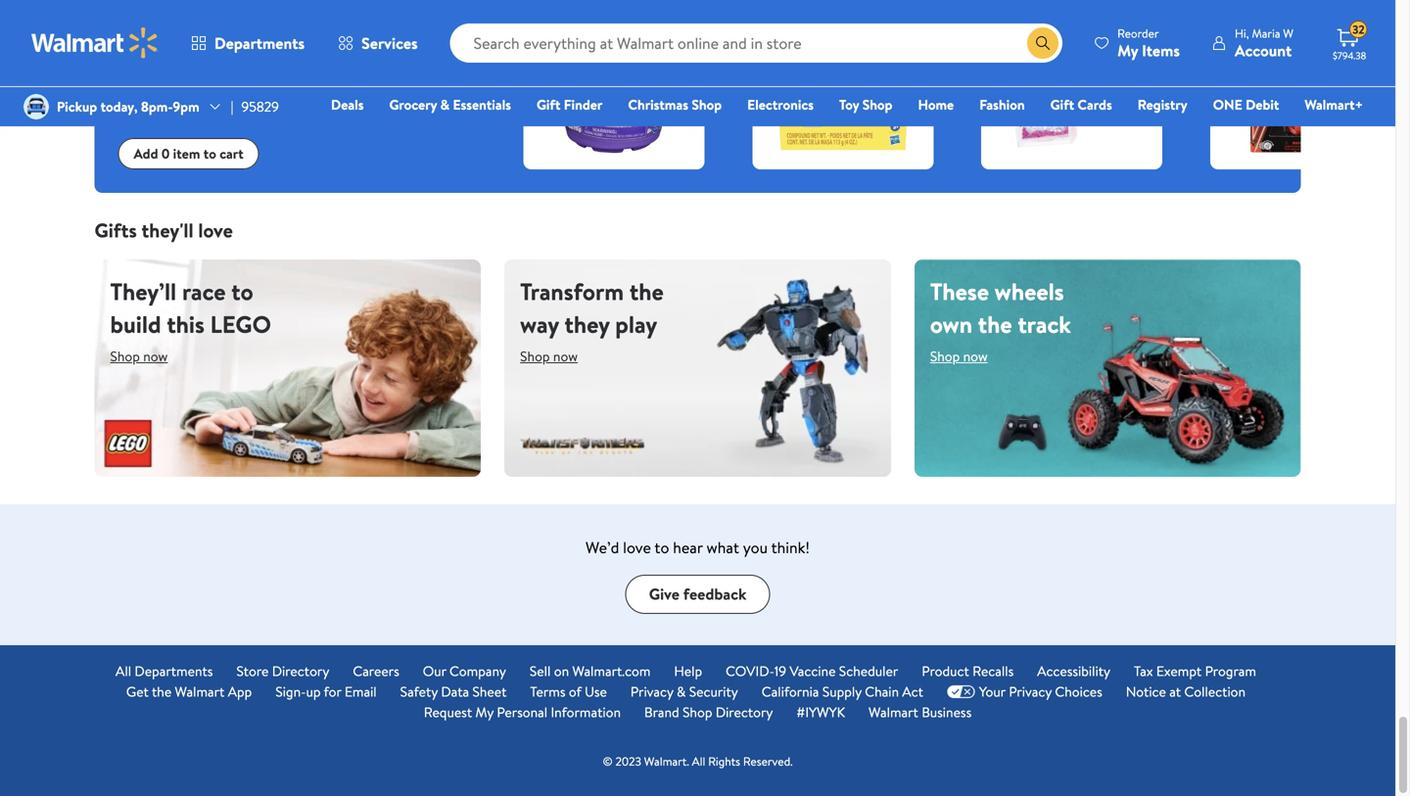 Task type: locate. For each thing, give the bounding box(es) containing it.
1 horizontal spatial my
[[1118, 40, 1139, 61]]

walmart down chain
[[869, 703, 919, 722]]

1 vertical spatial my
[[476, 703, 494, 722]]

1 vertical spatial &
[[677, 682, 686, 701]]

1 horizontal spatial &
[[677, 682, 686, 701]]

0 horizontal spatial my
[[476, 703, 494, 722]]

tax exempt program link
[[1135, 661, 1257, 682]]

now down they at the top left of the page
[[553, 347, 578, 366]]

1 horizontal spatial directory
[[716, 703, 773, 722]]

registry link
[[1129, 94, 1197, 115]]

all left rights
[[692, 753, 706, 770]]

0 horizontal spatial privacy
[[631, 682, 674, 701]]

my
[[1118, 40, 1139, 61], [476, 703, 494, 722]]

departments inside popup button
[[215, 32, 305, 54]]

grocery & essentials link
[[381, 94, 520, 115]]

help link
[[674, 661, 703, 682]]

departments up "items" on the left of page
[[215, 32, 305, 54]]

safety data sheet
[[400, 682, 507, 701]]

1 horizontal spatial now
[[553, 347, 578, 366]]

to right race
[[231, 275, 253, 308]]

walmart left app
[[175, 682, 225, 701]]

0 horizontal spatial &
[[440, 95, 450, 114]]

0 vertical spatial build
[[293, 68, 335, 95]]

search icon image
[[1036, 35, 1051, 51]]

your
[[176, 68, 213, 95]]

play
[[616, 308, 658, 341]]

store directory link
[[237, 661, 329, 682]]

they'll
[[110, 275, 177, 308]]

add
[[134, 144, 158, 163]]

stocking
[[277, 0, 394, 4]]

walmart business
[[869, 703, 972, 722]]

sell on walmart.com link
[[530, 661, 651, 682]]

now inside transform the way they play shop now
[[553, 347, 578, 366]]

grocery
[[389, 95, 437, 114]]

shop now button down they'll
[[110, 341, 168, 372]]

reserved.
[[744, 753, 793, 770]]

accessibility link
[[1038, 661, 1111, 682]]

2 horizontal spatial shop now button
[[931, 341, 988, 372]]

19
[[775, 662, 787, 681]]

play-doh kitchen creations lil' noodle play dough set - 4 color (2 piece) $5.44 image
[[768, 4, 918, 154]]

& inside "link"
[[440, 95, 450, 114]]

0 horizontal spatial build
[[110, 308, 161, 341]]

rights
[[709, 753, 741, 770]]

covid-19 vaccine scheduler
[[726, 662, 899, 681]]

1 horizontal spatial build
[[293, 68, 335, 95]]

0 vertical spatial love
[[198, 217, 233, 244]]

christmas shop
[[628, 95, 722, 114]]

now down own
[[964, 347, 988, 366]]

today,
[[101, 97, 138, 116]]

category transform the way they play image
[[505, 260, 891, 477]]

shop now button for build
[[110, 341, 168, 372]]

0 horizontal spatial walmart
[[175, 682, 225, 701]]

1 horizontal spatial love
[[623, 537, 651, 558]]

privacy up brand
[[631, 682, 674, 701]]

gift cards link
[[1042, 94, 1121, 115]]

all departments
[[116, 662, 213, 681]]

8pm-
[[141, 97, 173, 116]]

1 horizontal spatial walmart
[[869, 703, 919, 722]]

sign-up for email link
[[276, 682, 377, 702]]

0 vertical spatial directory
[[272, 662, 329, 681]]

the right own
[[978, 308, 1013, 341]]

covid-
[[726, 662, 775, 681]]

shop now button
[[110, 341, 168, 372], [520, 341, 578, 372], [931, 341, 988, 372]]

these
[[931, 275, 990, 308]]

shop now button down transform at the left top
[[520, 341, 578, 372]]

0 horizontal spatial directory
[[272, 662, 329, 681]]

1 vertical spatial build
[[110, 308, 161, 341]]

fun
[[185, 4, 232, 48]]

exempt
[[1157, 662, 1202, 681]]

1 vertical spatial directory
[[716, 703, 773, 722]]

to inside button
[[204, 144, 216, 163]]

transform
[[520, 275, 624, 308]]

one
[[1214, 95, 1243, 114]]

privacy
[[631, 682, 674, 701], [1009, 682, 1052, 701]]

1 vertical spatial all
[[692, 753, 706, 770]]

departments up get the walmart app link
[[135, 662, 213, 681]]

the down "all departments" link
[[152, 682, 172, 701]]

sign-up for email
[[276, 682, 377, 701]]

gift left 'finder'
[[537, 95, 561, 114]]

gift for gift cards
[[1051, 95, 1075, 114]]

request
[[424, 703, 472, 722]]

shop down they'll
[[110, 347, 140, 366]]

0 horizontal spatial love
[[198, 217, 233, 244]]

christmas
[[628, 95, 689, 114]]

your privacy choices
[[980, 682, 1103, 701]]

gift finder
[[537, 95, 603, 114]]

| 95829
[[231, 97, 279, 116]]

1 shop now button from the left
[[110, 341, 168, 372]]

©
[[603, 753, 613, 770]]

all up get
[[116, 662, 131, 681]]

0 vertical spatial my
[[1118, 40, 1139, 61]]

services button
[[321, 20, 435, 67]]

account
[[1235, 40, 1292, 61]]

 image
[[24, 94, 49, 120]]

1 horizontal spatial all
[[692, 753, 706, 770]]

to up 95829 on the left of the page
[[270, 68, 288, 95]]

2 gift from the left
[[1051, 95, 1075, 114]]

2 now from the left
[[553, 347, 578, 366]]

privacy right your
[[1009, 682, 1052, 701]]

1 gift from the left
[[537, 95, 561, 114]]

now down this
[[143, 347, 168, 366]]

app
[[228, 682, 252, 701]]

shop down way
[[520, 347, 550, 366]]

3 shop now button from the left
[[931, 341, 988, 372]]

home
[[918, 95, 954, 114]]

tax exempt program get the walmart app
[[126, 662, 1257, 701]]

shop right toy
[[863, 95, 893, 114]]

shop inside they'll race to build this lego shop now
[[110, 347, 140, 366]]

the
[[340, 68, 368, 95], [630, 275, 664, 308], [978, 308, 1013, 341], [152, 682, 172, 701]]

0 horizontal spatial now
[[143, 347, 168, 366]]

0 horizontal spatial shop now button
[[110, 341, 168, 372]]

2 privacy from the left
[[1009, 682, 1052, 701]]

information
[[551, 703, 621, 722]]

we'd
[[586, 537, 619, 558]]

1 vertical spatial departments
[[135, 662, 213, 681]]

gift left cards
[[1051, 95, 1075, 114]]

these wheels own the track shop now
[[931, 275, 1071, 366]]

& for grocery
[[440, 95, 450, 114]]

notice at collection request my personal information
[[424, 682, 1246, 722]]

for
[[324, 682, 342, 701]]

walmart+ link
[[1296, 94, 1373, 115]]

love right we'd
[[623, 537, 651, 558]]

Search search field
[[450, 24, 1063, 63]]

add 0 item to cart button
[[118, 138, 259, 170]]

the down services popup button at the top
[[340, 68, 368, 95]]

1 horizontal spatial departments
[[215, 32, 305, 54]]

0 vertical spatial &
[[440, 95, 450, 114]]

personal
[[497, 703, 548, 722]]

christmas shop link
[[619, 94, 731, 115]]

2 shop now button from the left
[[520, 341, 578, 372]]

electronics link
[[739, 94, 823, 115]]

to left cart
[[204, 144, 216, 163]]

build
[[293, 68, 335, 95], [110, 308, 161, 341]]

california supply chain act
[[762, 682, 924, 701]]

fashion
[[980, 95, 1025, 114]]

brand shop directory link
[[645, 702, 773, 723]]

supply
[[823, 682, 862, 701]]

get the walmart app link
[[126, 682, 252, 702]]

to inside they'll race to build this lego shop now
[[231, 275, 253, 308]]

now for way
[[553, 347, 578, 366]]

my inside reorder my items
[[1118, 40, 1139, 61]]

3 now from the left
[[964, 347, 988, 366]]

shop now button for the
[[931, 341, 988, 372]]

directory up sign-
[[272, 662, 329, 681]]

my left items
[[1118, 40, 1139, 61]]

gift
[[537, 95, 561, 114], [1051, 95, 1075, 114]]

1 horizontal spatial privacy
[[1009, 682, 1052, 701]]

now for own
[[964, 347, 988, 366]]

services
[[362, 32, 418, 54]]

hi,
[[1235, 25, 1250, 42]]

love right they'll
[[198, 217, 233, 244]]

give
[[649, 584, 680, 605]]

2 horizontal spatial now
[[964, 347, 988, 366]]

directory down security
[[716, 703, 773, 722]]

shop now button down these
[[931, 341, 988, 372]]

our
[[423, 662, 446, 681]]

& down help link
[[677, 682, 686, 701]]

home link
[[910, 94, 963, 115]]

my down "sheet"
[[476, 703, 494, 722]]

1 horizontal spatial shop now button
[[520, 341, 578, 372]]

hear
[[673, 537, 703, 558]]

the inside transform the way they play shop now
[[630, 275, 664, 308]]

1 privacy from the left
[[631, 682, 674, 701]]

product
[[922, 662, 970, 681]]

0 vertical spatial walmart
[[175, 682, 225, 701]]

sign-
[[276, 682, 306, 701]]

& right grocery
[[440, 95, 450, 114]]

now inside these wheels own the track shop now
[[964, 347, 988, 366]]

terms
[[530, 682, 566, 701]]

select
[[118, 68, 171, 95]]

0 horizontal spatial departments
[[135, 662, 213, 681]]

shop right christmas
[[692, 95, 722, 114]]

privacy choices icon image
[[947, 685, 976, 699]]

gift for gift finder
[[537, 95, 561, 114]]

1 now from the left
[[143, 347, 168, 366]]

0 horizontal spatial gift
[[537, 95, 561, 114]]

shop down own
[[931, 347, 960, 366]]

shop inside transform the way they play shop now
[[520, 347, 550, 366]]

the right they at the top left of the page
[[630, 275, 664, 308]]

0 vertical spatial departments
[[215, 32, 305, 54]]

lego
[[210, 308, 271, 341]]

vaccine
[[790, 662, 836, 681]]

perfect
[[373, 68, 437, 95]]

to
[[270, 68, 288, 95], [204, 144, 216, 163], [231, 275, 253, 308], [655, 537, 670, 558]]

1 horizontal spatial gift
[[1051, 95, 1075, 114]]

0 horizontal spatial all
[[116, 662, 131, 681]]



Task type: vqa. For each thing, say whether or not it's contained in the screenshot.
7.5
no



Task type: describe. For each thing, give the bounding box(es) containing it.
every
[[196, 0, 269, 4]]

w
[[1284, 25, 1294, 42]]

& for privacy
[[677, 682, 686, 701]]

0 vertical spatial all
[[116, 662, 131, 681]]

notice
[[1126, 682, 1167, 701]]

1 vertical spatial walmart
[[869, 703, 919, 722]]

with
[[118, 4, 178, 48]]

items
[[218, 68, 265, 95]]

add 0 item to cart
[[134, 144, 244, 163]]

one debit
[[1214, 95, 1280, 114]]

the inside select your items to build the perfect stocking!
[[340, 68, 368, 95]]

product recalls
[[922, 662, 1014, 681]]

walmart inside tax exempt program get the walmart app
[[175, 682, 225, 701]]

the inside tax exempt program get the walmart app
[[152, 682, 172, 701]]

give feedback
[[649, 584, 747, 605]]

fashion link
[[971, 94, 1034, 115]]

what
[[707, 537, 740, 558]]

scheduler
[[839, 662, 899, 681]]

stuff
[[118, 0, 188, 4]]

wheels
[[995, 275, 1065, 308]]

walmart.com
[[573, 662, 651, 681]]

finder
[[564, 95, 603, 114]]

sell on walmart.com
[[530, 662, 651, 681]]

to left hear
[[655, 537, 670, 558]]

choices
[[1055, 682, 1103, 701]]

own
[[931, 308, 973, 341]]

directory inside store directory link
[[272, 662, 329, 681]]

cards
[[1078, 95, 1113, 114]]

build inside select your items to build the perfect stocking!
[[293, 68, 335, 95]]

© 2023 walmart. all rights reserved.
[[603, 753, 793, 770]]

#iywyk
[[797, 703, 846, 722]]

stuff every stocking with fun
[[118, 0, 394, 48]]

toy
[[840, 95, 860, 114]]

1 vertical spatial love
[[623, 537, 651, 558]]

toy shop link
[[831, 94, 902, 115]]

feedback
[[684, 584, 747, 605]]

grocery & essentials
[[389, 95, 511, 114]]

maria
[[1252, 25, 1281, 42]]

category they'll race to build this lego image
[[95, 260, 481, 477]]

item
[[173, 144, 200, 163]]

walmart+
[[1305, 95, 1364, 114]]

your privacy choices link
[[947, 682, 1103, 702]]

to inside select your items to build the perfect stocking!
[[270, 68, 288, 95]]

up
[[306, 682, 321, 701]]

recalls
[[973, 662, 1014, 681]]

9pm
[[173, 97, 200, 116]]

this
[[167, 308, 205, 341]]

privacy & security link
[[631, 682, 738, 702]]

Walmart Site-Wide search field
[[450, 24, 1063, 63]]

#iywyk link
[[797, 702, 846, 723]]

next slide of list image
[[1239, 53, 1286, 100]]

race
[[182, 275, 226, 308]]

safety data sheet link
[[400, 682, 507, 702]]

cart
[[220, 144, 244, 163]]

the inside these wheels own the track shop now
[[978, 308, 1013, 341]]

they
[[565, 308, 610, 341]]

company
[[450, 662, 506, 681]]

privacy & security
[[631, 682, 738, 701]]

build inside they'll race to build this lego shop now
[[110, 308, 161, 341]]

terms of use
[[530, 682, 607, 701]]

32
[[1353, 21, 1365, 38]]

mga's miniverse make it mini lifestyle series 1, replica collectibles, not edible, ages 8+ $7.99 image
[[997, 4, 1147, 154]]

store
[[237, 662, 269, 681]]

one debit link
[[1205, 94, 1289, 115]]

think!
[[772, 537, 810, 558]]

accessibility
[[1038, 662, 1111, 681]]

category these wheels own the track image
[[915, 260, 1302, 477]]

now inside they'll race to build this lego shop now
[[143, 347, 168, 366]]

shop now button for they
[[520, 341, 578, 372]]

hi, maria w account
[[1235, 25, 1294, 61]]

sheet
[[473, 682, 507, 701]]

directory inside brand shop directory link
[[716, 703, 773, 722]]

they'll race to build this lego shop now
[[110, 275, 271, 366]]

tax
[[1135, 662, 1154, 681]]

brand
[[645, 703, 680, 722]]

product recalls link
[[922, 661, 1014, 682]]

track
[[1018, 308, 1071, 341]]

walmart image
[[31, 27, 159, 59]]

at
[[1170, 682, 1182, 701]]

shop inside these wheels own the track shop now
[[931, 347, 960, 366]]

reorder my items
[[1118, 25, 1180, 61]]

transform the way they play shop now
[[520, 275, 664, 366]]

shop down privacy & security link
[[683, 703, 713, 722]]

gift cards
[[1051, 95, 1113, 114]]

your
[[980, 682, 1006, 701]]

they'll
[[142, 217, 194, 244]]

kinetic sand surprise wild critters play set with storage $4.97 image
[[539, 4, 689, 154]]

use
[[585, 682, 607, 701]]

bakugan, 2-inch-tall collectible, customizable action figure, girl and boy toys $4.97 image
[[1227, 4, 1376, 154]]

gifts they'll love
[[95, 217, 233, 244]]

deals
[[331, 95, 364, 114]]

pickup today, 8pm-9pm
[[57, 97, 200, 116]]

california supply chain act link
[[762, 682, 924, 702]]

give feedback button
[[626, 575, 770, 614]]

my inside "notice at collection request my personal information"
[[476, 703, 494, 722]]



